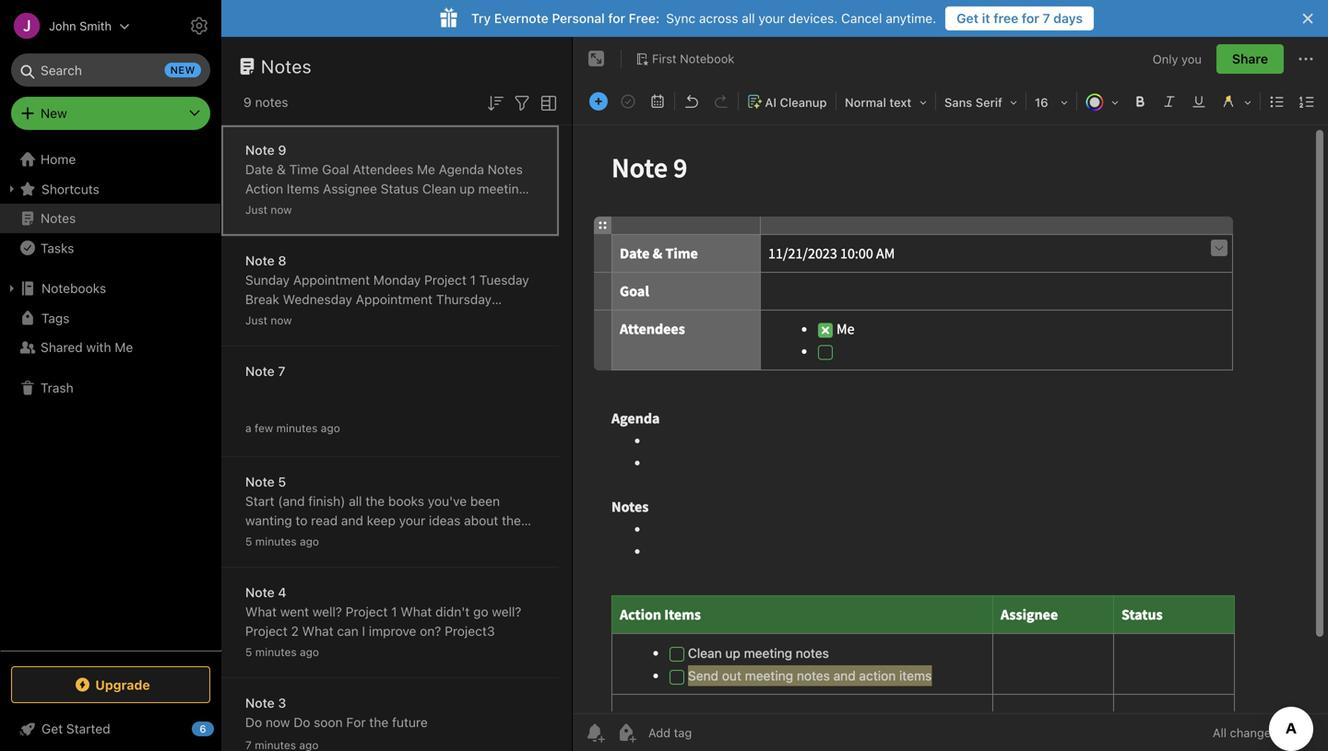 Task type: describe. For each thing, give the bounding box(es) containing it.
free
[[994, 11, 1019, 26]]

home
[[41, 152, 76, 167]]

soon
[[314, 715, 343, 731]]

0 horizontal spatial 9
[[244, 95, 252, 110]]

note for note 7
[[245, 364, 275, 379]]

share
[[1232, 51, 1268, 66]]

evernote
[[494, 11, 549, 26]]

now inside note 3 do now do soon for the future
[[266, 715, 290, 731]]

just for sunday appointment monday project 1 tuesday break wednesday appointment thursday project 2 friday task 3 saturday break
[[245, 314, 268, 327]]

go
[[473, 605, 489, 620]]

monday
[[373, 273, 421, 288]]

read
[[311, 513, 338, 529]]

Add tag field
[[647, 726, 785, 741]]

get for get it free for 7 days
[[957, 11, 979, 26]]

try evernote personal for free: sync across all your devices. cancel anytime.
[[471, 11, 937, 26]]

1 do from the left
[[245, 715, 262, 731]]

all
[[1213, 726, 1227, 740]]

1 vertical spatial ago
[[300, 536, 319, 548]]

new
[[170, 64, 196, 76]]

16
[[1035, 95, 1049, 109]]

your inside start (and finish) all the books you've been wanting to read and keep your ideas about them all in one place. tip: if you're reading a physical book, take pictu...
[[399, 513, 425, 529]]

book,
[[245, 552, 279, 567]]

More field
[[1322, 89, 1328, 114]]

4
[[278, 585, 286, 601]]

2 well? from the left
[[492, 605, 522, 620]]

tip:
[[341, 533, 363, 548]]

normal text
[[845, 95, 912, 109]]

1 horizontal spatial what
[[302, 624, 334, 639]]

first notebook
[[652, 52, 735, 66]]

note 8
[[245, 253, 286, 268]]

1 vertical spatial break
[[441, 311, 475, 327]]

normal
[[845, 95, 886, 109]]

shortcuts
[[42, 182, 99, 197]]

underline image
[[1186, 89, 1212, 114]]

try
[[471, 11, 491, 26]]

place.
[[302, 533, 338, 548]]

start (and finish) all the books you've been wanting to read and keep your ideas about them all in one place. tip: if you're reading a physical book, take pictu...
[[245, 494, 532, 567]]

Highlight field
[[1214, 89, 1258, 115]]

ai
[[765, 95, 777, 109]]

with
[[86, 340, 111, 355]]

tasks
[[41, 241, 74, 256]]

sans serif
[[945, 95, 1003, 109]]

8
[[278, 253, 286, 268]]

1 vertical spatial minutes
[[255, 536, 297, 548]]

only you
[[1153, 52, 1202, 66]]

calendar event image
[[645, 89, 671, 114]]

notes down action on the left
[[245, 201, 279, 216]]

Search text field
[[24, 54, 197, 87]]

you're
[[378, 533, 415, 548]]

new search field
[[24, 54, 201, 87]]

shared with me
[[41, 340, 133, 355]]

you
[[1182, 52, 1202, 66]]

0 horizontal spatial what
[[245, 605, 277, 620]]

keep
[[367, 513, 396, 529]]

notes down status
[[391, 201, 424, 216]]

you've
[[428, 494, 467, 509]]

new button
[[11, 97, 210, 130]]

items
[[493, 201, 526, 216]]

reading
[[419, 533, 464, 548]]

tasks button
[[0, 233, 220, 263]]

italic image
[[1157, 89, 1183, 114]]

in
[[262, 533, 273, 548]]

now for sunday appointment monday project 1 tuesday break wednesday appointment thursday project 2 friday task 3 saturday break
[[271, 314, 292, 327]]

3 inside sunday appointment monday project 1 tuesday break wednesday appointment thursday project 2 friday task 3 saturday break
[[373, 311, 381, 327]]

just now for date & time goal attendees me agenda notes action items assignee status clean up meeting notes send out meeting notes and action items
[[245, 203, 292, 216]]

tags
[[42, 311, 70, 326]]

9 inside note 9 date & time goal attendees me agenda notes action items assignee status clean up meeting notes send out meeting notes and action items
[[278, 143, 286, 158]]

More actions field
[[1295, 44, 1317, 74]]

add filters image
[[511, 92, 533, 114]]

Note Editor text field
[[573, 125, 1328, 714]]

new
[[41, 106, 67, 121]]

2 inside sunday appointment monday project 1 tuesday break wednesday appointment thursday project 2 friday task 3 saturday break
[[291, 311, 299, 327]]

status
[[381, 181, 419, 196]]

been
[[470, 494, 500, 509]]

project down sunday
[[245, 311, 288, 327]]

note for note 5
[[245, 475, 275, 490]]

note for note 9 date & time goal attendees me agenda notes action items assignee status clean up meeting notes send out meeting notes and action items
[[245, 143, 275, 158]]

add a reminder image
[[584, 722, 606, 744]]

Font size field
[[1029, 89, 1075, 115]]

get it free for 7 days button
[[946, 6, 1094, 30]]

5 inside note 4 what went well? project 1 what didn't go well? project 2 what can i improve on? project3 5 minutes ago
[[245, 646, 252, 659]]

minutes inside note 4 what went well? project 1 what didn't go well? project 2 what can i improve on? project3 5 minutes ago
[[255, 646, 297, 659]]

for
[[346, 715, 366, 731]]

1 well? from the left
[[313, 605, 342, 620]]

sunday
[[245, 273, 290, 288]]

5 minutes ago
[[245, 536, 319, 548]]

0 horizontal spatial meeting
[[339, 201, 387, 216]]

project up i
[[346, 605, 388, 620]]

out
[[316, 201, 336, 216]]

days
[[1054, 11, 1083, 26]]

shortcuts button
[[0, 174, 220, 204]]

(and
[[278, 494, 305, 509]]

note for note 3 do now do soon for the future
[[245, 696, 275, 711]]

friday
[[302, 311, 339, 327]]

click to collapse image
[[214, 718, 228, 740]]

cancel
[[841, 11, 882, 26]]

&
[[277, 162, 286, 177]]

bulleted list image
[[1265, 89, 1291, 114]]

Account field
[[0, 7, 130, 44]]

3 inside note 3 do now do soon for the future
[[278, 696, 286, 711]]

across
[[699, 11, 738, 26]]

cleanup
[[780, 95, 827, 109]]

project up thursday
[[424, 273, 467, 288]]

1 vertical spatial me
[[115, 340, 133, 355]]

and inside note 9 date & time goal attendees me agenda notes action items assignee status clean up meeting notes send out meeting notes and action items
[[428, 201, 450, 216]]

me inside note 9 date & time goal attendees me agenda notes action items assignee status clean up meeting notes send out meeting notes and action items
[[417, 162, 435, 177]]

Heading level field
[[839, 89, 934, 115]]

devices.
[[788, 11, 838, 26]]

started
[[66, 722, 110, 737]]

notebooks
[[42, 281, 106, 296]]

0 vertical spatial minutes
[[276, 422, 318, 435]]

ago inside note 4 what went well? project 1 what didn't go well? project 2 what can i improve on? project3 5 minutes ago
[[300, 646, 319, 659]]

0 vertical spatial your
[[759, 11, 785, 26]]

trash
[[41, 381, 74, 396]]

the inside start (and finish) all the books you've been wanting to read and keep your ideas about them all in one place. tip: if you're reading a physical book, take pictu...
[[366, 494, 385, 509]]

ai cleanup button
[[741, 89, 834, 115]]

sunday appointment monday project 1 tuesday break wednesday appointment thursday project 2 friday task 3 saturday break
[[245, 273, 529, 327]]

notes link
[[0, 204, 220, 233]]

more actions image
[[1295, 48, 1317, 70]]

note 7
[[245, 364, 285, 379]]

it
[[982, 11, 991, 26]]

trash link
[[0, 374, 220, 403]]

0 vertical spatial appointment
[[293, 273, 370, 288]]

1 vertical spatial appointment
[[356, 292, 433, 307]]

physical
[[478, 533, 526, 548]]

1 inside note 4 what went well? project 1 what didn't go well? project 2 what can i improve on? project3 5 minutes ago
[[391, 605, 397, 620]]

upgrade
[[95, 678, 150, 693]]

note 5
[[245, 475, 286, 490]]

saved
[[1281, 726, 1314, 740]]



Task type: locate. For each thing, give the bounding box(es) containing it.
0 horizontal spatial break
[[245, 292, 279, 307]]

finish)
[[308, 494, 345, 509]]

what up the on?
[[401, 605, 432, 620]]

for left free:
[[608, 11, 625, 26]]

1 horizontal spatial your
[[759, 11, 785, 26]]

to
[[296, 513, 308, 529]]

2 left friday
[[291, 311, 299, 327]]

notes inside notes link
[[41, 211, 76, 226]]

1 horizontal spatial 7
[[1043, 11, 1050, 26]]

a down "about"
[[467, 533, 474, 548]]

get left 'started'
[[42, 722, 63, 737]]

1 horizontal spatial 9
[[278, 143, 286, 158]]

ago right the few
[[321, 422, 340, 435]]

0 vertical spatial 1
[[470, 273, 476, 288]]

1 vertical spatial 7
[[278, 364, 285, 379]]

note inside note 4 what went well? project 1 what didn't go well? project 2 what can i improve on? project3 5 minutes ago
[[245, 585, 275, 601]]

for for 7
[[1022, 11, 1040, 26]]

appointment down monday
[[356, 292, 433, 307]]

2 for from the left
[[1022, 11, 1040, 26]]

settings image
[[188, 15, 210, 37]]

1 horizontal spatial 1
[[470, 273, 476, 288]]

well? right go
[[492, 605, 522, 620]]

6
[[200, 724, 206, 736]]

break down sunday
[[245, 292, 279, 307]]

improve
[[369, 624, 416, 639]]

0 vertical spatial a
[[245, 422, 252, 435]]

0 horizontal spatial notes
[[41, 211, 76, 226]]

all right across
[[742, 11, 755, 26]]

0 horizontal spatial 7
[[278, 364, 285, 379]]

View options field
[[533, 90, 560, 114]]

1 horizontal spatial and
[[428, 201, 450, 216]]

1 vertical spatial and
[[341, 513, 363, 529]]

share button
[[1217, 44, 1284, 74]]

1 vertical spatial meeting
[[339, 201, 387, 216]]

your down books
[[399, 513, 425, 529]]

0 horizontal spatial me
[[115, 340, 133, 355]]

2 vertical spatial now
[[266, 715, 290, 731]]

1 horizontal spatial notes
[[261, 55, 312, 77]]

9 up date
[[244, 95, 252, 110]]

9
[[244, 95, 252, 110], [278, 143, 286, 158]]

minutes down went on the bottom left of the page
[[255, 646, 297, 659]]

2 vertical spatial ago
[[300, 646, 319, 659]]

0 vertical spatial ago
[[321, 422, 340, 435]]

get it free for 7 days
[[957, 11, 1083, 26]]

project down went on the bottom left of the page
[[245, 624, 288, 639]]

0 vertical spatial 7
[[1043, 11, 1050, 26]]

note 3 do now do soon for the future
[[245, 696, 428, 731]]

your left devices.
[[759, 11, 785, 26]]

0 horizontal spatial 1
[[391, 605, 397, 620]]

get for get started
[[42, 722, 63, 737]]

1 horizontal spatial break
[[441, 311, 475, 327]]

undo image
[[679, 89, 705, 114]]

9 up & on the left top of page
[[278, 143, 286, 158]]

ago
[[321, 422, 340, 435], [300, 536, 319, 548], [300, 646, 319, 659]]

goal
[[322, 162, 349, 177]]

add tag image
[[615, 722, 637, 744]]

0 vertical spatial 9
[[244, 95, 252, 110]]

0 vertical spatial now
[[271, 203, 292, 216]]

and down clean
[[428, 201, 450, 216]]

1 vertical spatial the
[[369, 715, 389, 731]]

take
[[282, 552, 308, 567]]

get
[[957, 11, 979, 26], [42, 722, 63, 737]]

1 vertical spatial 1
[[391, 605, 397, 620]]

tags button
[[0, 304, 220, 333]]

numbered list image
[[1294, 89, 1320, 114]]

5 note from the top
[[245, 585, 275, 601]]

7 inside button
[[1043, 11, 1050, 26]]

just now down action on the left
[[245, 203, 292, 216]]

1 up thursday
[[470, 273, 476, 288]]

2 2 from the top
[[291, 624, 299, 639]]

minutes down wanting
[[255, 536, 297, 548]]

anytime.
[[886, 11, 937, 26]]

just now down sunday
[[245, 314, 292, 327]]

just down action on the left
[[245, 203, 268, 216]]

pictu...
[[311, 552, 352, 567]]

1 up the improve
[[391, 605, 397, 620]]

get started
[[42, 722, 110, 737]]

0 vertical spatial all
[[742, 11, 755, 26]]

notes
[[261, 55, 312, 77], [488, 162, 523, 177], [41, 211, 76, 226]]

2 just now from the top
[[245, 314, 292, 327]]

now left soon
[[266, 715, 290, 731]]

0 vertical spatial and
[[428, 201, 450, 216]]

all right the finish)
[[349, 494, 362, 509]]

note 9 date & time goal attendees me agenda notes action items assignee status clean up meeting notes send out meeting notes and action items
[[245, 143, 527, 216]]

6 note from the top
[[245, 696, 275, 711]]

1 horizontal spatial do
[[294, 715, 310, 731]]

2 just from the top
[[245, 314, 268, 327]]

agenda
[[439, 162, 484, 177]]

i
[[362, 624, 365, 639]]

2 note from the top
[[245, 253, 275, 268]]

a left the few
[[245, 422, 252, 435]]

for
[[608, 11, 625, 26], [1022, 11, 1040, 26]]

bold image
[[1127, 89, 1153, 114]]

now for date & time goal attendees me agenda notes action items assignee status clean up meeting notes send out meeting notes and action items
[[271, 203, 292, 216]]

just down sunday
[[245, 314, 268, 327]]

note inside note 9 date & time goal attendees me agenda notes action items assignee status clean up meeting notes send out meeting notes and action items
[[245, 143, 275, 158]]

1 vertical spatial all
[[349, 494, 362, 509]]

0 horizontal spatial for
[[608, 11, 625, 26]]

your
[[759, 11, 785, 26], [399, 513, 425, 529]]

2 vertical spatial minutes
[[255, 646, 297, 659]]

shared
[[41, 340, 83, 355]]

appointment up wednesday
[[293, 273, 370, 288]]

0 horizontal spatial a
[[245, 422, 252, 435]]

books
[[388, 494, 424, 509]]

1 vertical spatial a
[[467, 533, 474, 548]]

0 horizontal spatial well?
[[313, 605, 342, 620]]

1 horizontal spatial get
[[957, 11, 979, 26]]

all changes saved
[[1213, 726, 1314, 740]]

1 horizontal spatial me
[[417, 162, 435, 177]]

notes inside note 9 date & time goal attendees me agenda notes action items assignee status clean up meeting notes send out meeting notes and action items
[[488, 162, 523, 177]]

1 just now from the top
[[245, 203, 292, 216]]

now down action on the left
[[271, 203, 292, 216]]

the inside note 3 do now do soon for the future
[[369, 715, 389, 731]]

2 horizontal spatial all
[[742, 11, 755, 26]]

1 vertical spatial get
[[42, 722, 63, 737]]

0 horizontal spatial get
[[42, 722, 63, 737]]

start
[[245, 494, 274, 509]]

notebook
[[680, 52, 735, 66]]

john smith
[[49, 19, 112, 33]]

what left went on the bottom left of the page
[[245, 605, 277, 620]]

Font family field
[[938, 89, 1024, 115]]

me right with
[[115, 340, 133, 355]]

2 horizontal spatial notes
[[488, 162, 523, 177]]

sync
[[666, 11, 696, 26]]

and up tip:
[[341, 513, 363, 529]]

1 horizontal spatial well?
[[492, 605, 522, 620]]

2 down went on the bottom left of the page
[[291, 624, 299, 639]]

Help and Learning task checklist field
[[0, 715, 221, 744]]

wednesday
[[283, 292, 352, 307]]

just for date & time goal attendees me agenda notes action items assignee status clean up meeting notes send out meeting notes and action items
[[245, 203, 268, 216]]

few
[[255, 422, 273, 435]]

note inside note 3 do now do soon for the future
[[245, 696, 275, 711]]

break down thursday
[[441, 311, 475, 327]]

minutes right the few
[[276, 422, 318, 435]]

notes up the tasks
[[41, 211, 76, 226]]

date
[[245, 162, 273, 177]]

notes
[[255, 95, 288, 110], [245, 201, 279, 216], [391, 201, 424, 216]]

7 up a few minutes ago
[[278, 364, 285, 379]]

1 2 from the top
[[291, 311, 299, 327]]

personal
[[552, 11, 605, 26]]

2 vertical spatial all
[[245, 533, 259, 548]]

if
[[367, 533, 375, 548]]

minutes
[[276, 422, 318, 435], [255, 536, 297, 548], [255, 646, 297, 659]]

well? up can
[[313, 605, 342, 620]]

shared with me link
[[0, 333, 220, 363]]

them
[[502, 513, 532, 529]]

5
[[278, 475, 286, 490], [245, 536, 252, 548], [245, 646, 252, 659]]

1 just from the top
[[245, 203, 268, 216]]

1 vertical spatial just
[[245, 314, 268, 327]]

2 horizontal spatial what
[[401, 605, 432, 620]]

home link
[[0, 145, 221, 174]]

note window element
[[573, 37, 1328, 752]]

1 horizontal spatial for
[[1022, 11, 1040, 26]]

a inside start (and finish) all the books you've been wanting to read and keep your ideas about them all in one place. tip: if you're reading a physical book, take pictu...
[[467, 533, 474, 548]]

0 vertical spatial break
[[245, 292, 279, 307]]

1 vertical spatial your
[[399, 513, 425, 529]]

went
[[280, 605, 309, 620]]

1 vertical spatial 2
[[291, 624, 299, 639]]

just now for sunday appointment monday project 1 tuesday break wednesday appointment thursday project 2 friday task 3 saturday break
[[245, 314, 292, 327]]

0 vertical spatial me
[[417, 162, 435, 177]]

1 vertical spatial 9
[[278, 143, 286, 158]]

Sort options field
[[484, 90, 506, 114]]

free:
[[629, 11, 660, 26]]

Font color field
[[1079, 89, 1125, 115]]

0 vertical spatial notes
[[261, 55, 312, 77]]

time
[[289, 162, 319, 177]]

2 vertical spatial 5
[[245, 646, 252, 659]]

meeting down assignee
[[339, 201, 387, 216]]

just now
[[245, 203, 292, 216], [245, 314, 292, 327]]

assignee
[[323, 181, 377, 196]]

0 vertical spatial 5
[[278, 475, 286, 490]]

tree containing home
[[0, 145, 221, 650]]

first
[[652, 52, 677, 66]]

3 note from the top
[[245, 364, 275, 379]]

1 horizontal spatial 3
[[373, 311, 381, 327]]

note 4 what went well? project 1 what didn't go well? project 2 what can i improve on? project3 5 minutes ago
[[245, 585, 522, 659]]

notes up 9 notes
[[261, 55, 312, 77]]

now
[[271, 203, 292, 216], [271, 314, 292, 327], [266, 715, 290, 731]]

0 horizontal spatial 3
[[278, 696, 286, 711]]

2 vertical spatial notes
[[41, 211, 76, 226]]

note for note 4 what went well? project 1 what didn't go well? project 2 what can i improve on? project3 5 minutes ago
[[245, 585, 275, 601]]

2 inside note 4 what went well? project 1 what didn't go well? project 2 what can i improve on? project3 5 minutes ago
[[291, 624, 299, 639]]

about
[[464, 513, 498, 529]]

break
[[245, 292, 279, 307], [441, 311, 475, 327]]

and inside start (and finish) all the books you've been wanting to read and keep your ideas about them all in one place. tip: if you're reading a physical book, take pictu...
[[341, 513, 363, 529]]

1 vertical spatial 5
[[245, 536, 252, 548]]

text
[[890, 95, 912, 109]]

future
[[392, 715, 428, 731]]

do right click to collapse image
[[245, 715, 262, 731]]

ideas
[[429, 513, 461, 529]]

0 vertical spatial meeting
[[478, 181, 527, 196]]

now left friday
[[271, 314, 292, 327]]

note
[[245, 143, 275, 158], [245, 253, 275, 268], [245, 364, 275, 379], [245, 475, 275, 490], [245, 585, 275, 601], [245, 696, 275, 711]]

0 horizontal spatial all
[[245, 533, 259, 548]]

notes up & on the left top of page
[[255, 95, 288, 110]]

0 vertical spatial 2
[[291, 311, 299, 327]]

1 vertical spatial now
[[271, 314, 292, 327]]

items
[[287, 181, 320, 196]]

get inside button
[[957, 11, 979, 26]]

notes up items
[[488, 162, 523, 177]]

get left it
[[957, 11, 979, 26]]

on?
[[420, 624, 441, 639]]

1 vertical spatial just now
[[245, 314, 292, 327]]

do left soon
[[294, 715, 310, 731]]

0 horizontal spatial do
[[245, 715, 262, 731]]

first notebook button
[[629, 46, 741, 72]]

Insert field
[[585, 89, 613, 114]]

0 vertical spatial just
[[245, 203, 268, 216]]

7 left days
[[1043, 11, 1050, 26]]

can
[[337, 624, 359, 639]]

ago down to
[[300, 536, 319, 548]]

1 vertical spatial 3
[[278, 696, 286, 711]]

1 note from the top
[[245, 143, 275, 158]]

for inside button
[[1022, 11, 1040, 26]]

1 for from the left
[[608, 11, 625, 26]]

action
[[245, 181, 283, 196]]

0 vertical spatial get
[[957, 11, 979, 26]]

get inside help and learning task checklist field
[[42, 722, 63, 737]]

0 vertical spatial 3
[[373, 311, 381, 327]]

1 horizontal spatial all
[[349, 494, 362, 509]]

Add filters field
[[511, 90, 533, 114]]

action
[[453, 201, 490, 216]]

expand note image
[[586, 48, 608, 70]]

only
[[1153, 52, 1179, 66]]

upgrade button
[[11, 667, 210, 704]]

0 vertical spatial the
[[366, 494, 385, 509]]

up
[[460, 181, 475, 196]]

for right free
[[1022, 11, 1040, 26]]

4 note from the top
[[245, 475, 275, 490]]

didn't
[[436, 605, 470, 620]]

tuesday
[[479, 273, 529, 288]]

the right for on the left of the page
[[369, 715, 389, 731]]

1 horizontal spatial meeting
[[478, 181, 527, 196]]

what
[[245, 605, 277, 620], [401, 605, 432, 620], [302, 624, 334, 639]]

tree
[[0, 145, 221, 650]]

what left can
[[302, 624, 334, 639]]

note for note 8
[[245, 253, 275, 268]]

1 inside sunday appointment monday project 1 tuesday break wednesday appointment thursday project 2 friday task 3 saturday break
[[470, 273, 476, 288]]

for for free:
[[608, 11, 625, 26]]

me up clean
[[417, 162, 435, 177]]

0 horizontal spatial your
[[399, 513, 425, 529]]

1 horizontal spatial a
[[467, 533, 474, 548]]

changes
[[1230, 726, 1278, 740]]

wanting
[[245, 513, 292, 529]]

do
[[245, 715, 262, 731], [294, 715, 310, 731]]

the up keep
[[366, 494, 385, 509]]

0 vertical spatial just now
[[245, 203, 292, 216]]

notebooks link
[[0, 274, 220, 304]]

ago down went on the bottom left of the page
[[300, 646, 319, 659]]

all left in
[[245, 533, 259, 548]]

thursday
[[436, 292, 492, 307]]

2 do from the left
[[294, 715, 310, 731]]

1 vertical spatial notes
[[488, 162, 523, 177]]

expand notebooks image
[[5, 281, 19, 296]]

meeting up items
[[478, 181, 527, 196]]

0 horizontal spatial and
[[341, 513, 363, 529]]

smith
[[80, 19, 112, 33]]



Task type: vqa. For each thing, say whether or not it's contained in the screenshot.
Note within Note 9 Date & Time Goal Attendees Me Agenda Notes Action Items Assignee Status Clean up meeting notes Send out meeting notes and action items
yes



